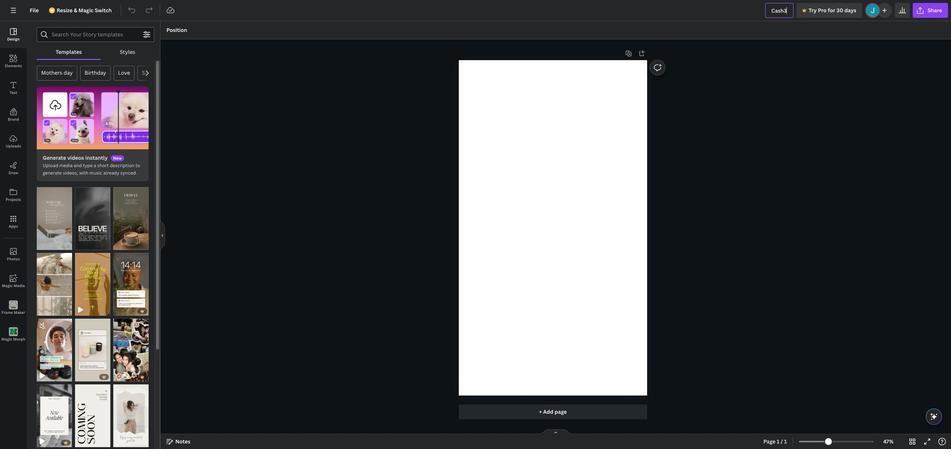 Task type: describe. For each thing, give the bounding box(es) containing it.
magic video example usage image
[[37, 87, 149, 150]]

neutral minimal photo collage mood board instagram story image
[[37, 253, 72, 316]]

aesthetic feminine motivation quote mood photo coffee your story image
[[113, 187, 149, 250]]

beige white minimalist modern morning routine list instagram story group
[[37, 183, 72, 250]]

main menu bar
[[0, 0, 951, 21]]

beige white minimalist modern morning routine list instagram story image
[[37, 187, 72, 250]]

brown warm ui giveaway message notification business instagram story image
[[113, 253, 149, 316]]

show pages image
[[538, 429, 574, 435]]

beige tender vintage aesthetic blog your story group
[[113, 380, 149, 447]]

monochrome simple inspirational quote instagram story group
[[75, 183, 110, 250]]

beige minimalistic modern coming soon launch instagram story image
[[75, 385, 110, 447]]

aesthetic feminine motivation quote mood photo coffee your story group
[[113, 183, 149, 250]]

beige tender vintage aesthetic blog your story image
[[113, 385, 149, 447]]

hide image
[[160, 217, 165, 253]]



Task type: locate. For each thing, give the bounding box(es) containing it.
neutral now available promotion video instagram story group
[[37, 380, 72, 447]]

khaki warm ui giveaway business instagram story group
[[75, 314, 110, 382]]

beauty story ad in teal white elegant labels style group
[[37, 314, 72, 382]]

brown vintage photo collage instagram story image
[[113, 319, 149, 382]]

side panel tab list
[[0, 21, 27, 348]]

khaki warm ui giveaway business instagram story image
[[75, 319, 110, 382]]

Search Your Story templates search field
[[52, 27, 139, 42]]

Design title text field
[[766, 3, 794, 18]]

Zoom button
[[877, 436, 901, 448]]

neutral minimal photo collage mood board instagram story group
[[37, 249, 72, 316]]

monochrome simple inspirational quote instagram story image
[[75, 187, 110, 250]]

brown vintage photo collage instagram story group
[[113, 314, 149, 382]]

brown warm ui giveaway message notification business instagram story group
[[113, 249, 149, 316]]

beige minimalistic modern coming soon launch instagram story group
[[75, 380, 110, 447]]

neon green beige white outreach program type and photocentric trendy church announcement instagram story group
[[75, 249, 110, 316]]



Task type: vqa. For each thing, say whether or not it's contained in the screenshot.
Beige Minimalistic Modern Coming Soon Launch Instagram Story image
yes



